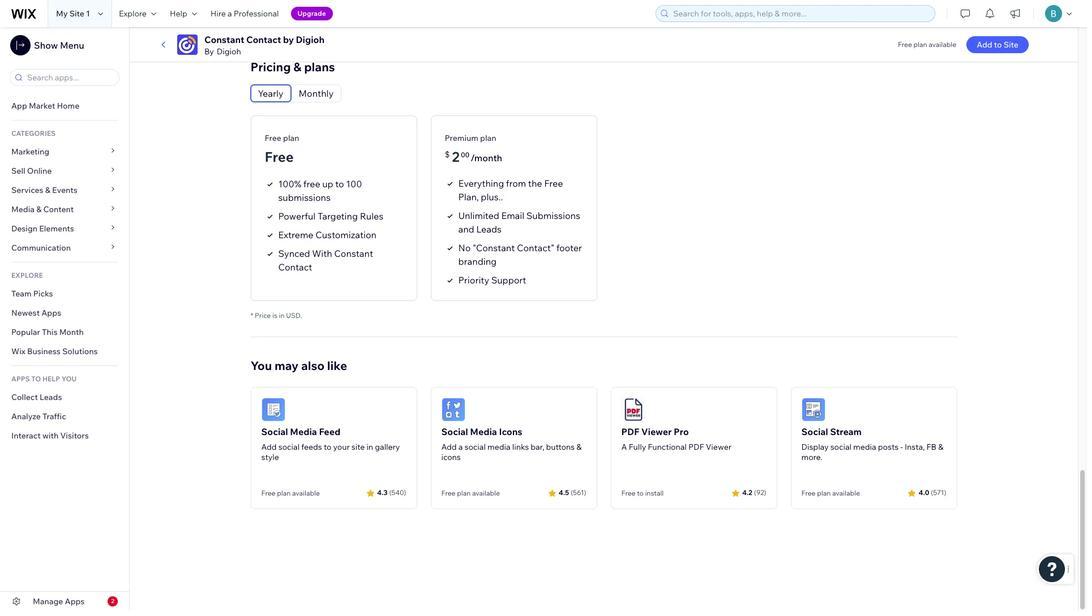 Task type: describe. For each thing, give the bounding box(es) containing it.
the
[[528, 178, 542, 189]]

categories
[[11, 129, 56, 138]]

your
[[333, 442, 350, 452]]

free inside everything from the free plan, plus..
[[544, 178, 563, 189]]

wix
[[11, 347, 25, 357]]

contact"
[[517, 242, 555, 254]]

you
[[62, 375, 77, 383]]

0 horizontal spatial pdf
[[622, 426, 640, 438]]

is
[[272, 311, 277, 320]]

help
[[42, 375, 60, 383]]

branding
[[459, 256, 497, 267]]

social media icons logo image
[[442, 398, 465, 422]]

constant inside synced with constant contact
[[334, 248, 373, 259]]

free plan available for social stream
[[802, 489, 860, 498]]

to inside social media feed add social feeds to your site in gallery style
[[324, 442, 332, 452]]

100
[[346, 178, 362, 190]]

Search apps... field
[[24, 70, 116, 86]]

in inside social media feed add social feeds to your site in gallery style
[[367, 442, 373, 452]]

0 horizontal spatial site
[[69, 8, 84, 19]]

media & content link
[[0, 200, 129, 219]]

support
[[491, 275, 526, 286]]

everything from the free plan, plus..
[[459, 178, 563, 203]]

contact inside synced with constant contact
[[278, 261, 312, 273]]

1
[[86, 8, 90, 19]]

0 horizontal spatial a
[[228, 8, 232, 19]]

synced with constant contact
[[278, 248, 373, 273]]

submissions
[[527, 210, 580, 221]]

up
[[322, 178, 333, 190]]

& for content
[[36, 204, 42, 215]]

team picks link
[[0, 284, 129, 304]]

yearly button
[[251, 85, 291, 102]]

month
[[59, 327, 84, 338]]

4.3 (540)
[[377, 489, 406, 497]]

newest apps
[[11, 308, 61, 318]]

free
[[304, 178, 320, 190]]

Search for tools, apps, help & more... field
[[670, 6, 932, 22]]

design elements
[[11, 224, 74, 234]]

media for social media feed
[[290, 426, 317, 438]]

show menu
[[34, 40, 84, 51]]

feeds
[[301, 442, 322, 452]]

4.2 (92)
[[743, 489, 767, 497]]

1 vertical spatial viewer
[[706, 442, 732, 452]]

* price is in usd.
[[251, 311, 302, 320]]

media inside sidebar element
[[11, 204, 35, 215]]

services
[[11, 185, 43, 195]]

show menu button
[[10, 35, 84, 56]]

display
[[802, 442, 829, 452]]

fully
[[629, 442, 646, 452]]

wix business solutions
[[11, 347, 98, 357]]

interact with visitors link
[[0, 427, 129, 446]]

submissions
[[278, 192, 331, 203]]

services & events
[[11, 185, 77, 195]]

popular this month link
[[0, 323, 129, 342]]

1 vertical spatial pdf
[[689, 442, 704, 452]]

add inside add to site button
[[977, 40, 993, 50]]

analyze
[[11, 412, 41, 422]]

gallery
[[375, 442, 400, 452]]

4.0 (571)
[[919, 489, 947, 497]]

content
[[43, 204, 74, 215]]

insta,
[[905, 442, 925, 452]]

100% free up to 100 submissions
[[278, 178, 362, 203]]

install
[[645, 489, 664, 498]]

social for social media feed
[[261, 426, 288, 438]]

extreme
[[278, 229, 314, 241]]

sell
[[11, 166, 25, 176]]

synced
[[278, 248, 310, 259]]

pricing & plans
[[251, 59, 335, 74]]

free to install
[[622, 489, 664, 498]]

media inside "social stream display social media posts - insta, fb & more."
[[854, 442, 877, 452]]

from
[[506, 178, 526, 189]]

popular
[[11, 327, 40, 338]]

email
[[502, 210, 525, 221]]

4.0
[[919, 489, 930, 497]]

social stream display social media posts - insta, fb & more.
[[802, 426, 944, 463]]

links
[[512, 442, 529, 452]]

free plan available for social media icons
[[442, 489, 500, 498]]

constant inside constant contact by digioh by digioh
[[204, 34, 244, 45]]

icons
[[442, 452, 461, 463]]

app market home
[[11, 101, 79, 111]]

sidebar element
[[0, 27, 130, 612]]

$
[[445, 149, 450, 160]]

available for social media feed
[[292, 489, 320, 498]]

social media feed logo image
[[261, 398, 285, 422]]

/month
[[471, 152, 502, 163]]

powerful
[[278, 210, 316, 222]]

stream
[[831, 426, 862, 438]]

free plan
[[265, 133, 299, 143]]

apps to help you
[[11, 375, 77, 383]]

home
[[57, 101, 79, 111]]

professional
[[234, 8, 279, 19]]

posts
[[878, 442, 899, 452]]

solutions
[[62, 347, 98, 357]]

newest
[[11, 308, 40, 318]]

(571)
[[931, 489, 947, 497]]

you may also like
[[251, 358, 347, 373]]

events
[[52, 185, 77, 195]]

available left add to site button
[[929, 40, 957, 49]]

social for social stream
[[802, 426, 829, 438]]

premium plan
[[445, 133, 497, 143]]

social for social media icons
[[442, 426, 468, 438]]

popular this month
[[11, 327, 84, 338]]

social inside social media icons add a social media links bar, buttons & icons
[[465, 442, 486, 452]]



Task type: vqa. For each thing, say whether or not it's contained in the screenshot.


Task type: locate. For each thing, give the bounding box(es) containing it.
apps
[[11, 375, 30, 383]]

visitors
[[60, 431, 89, 441]]

team picks
[[11, 289, 53, 299]]

in right the site
[[367, 442, 373, 452]]

4.5
[[559, 489, 569, 497]]

2 horizontal spatial add
[[977, 40, 993, 50]]

social stream logo image
[[802, 398, 826, 422]]

social left feeds
[[279, 442, 300, 452]]

1 horizontal spatial viewer
[[706, 442, 732, 452]]

2
[[452, 148, 460, 165], [111, 598, 114, 606]]

&
[[294, 59, 302, 74], [45, 185, 50, 195], [36, 204, 42, 215], [577, 442, 582, 452], [939, 442, 944, 452]]

0 horizontal spatial apps
[[41, 308, 61, 318]]

3 social from the left
[[802, 426, 829, 438]]

apps
[[41, 308, 61, 318], [65, 597, 85, 607]]

constant contact by digioh logo image
[[177, 35, 198, 55]]

0 vertical spatial 2
[[452, 148, 460, 165]]

0 vertical spatial leads
[[477, 224, 502, 235]]

also
[[301, 358, 325, 373]]

media inside social media icons add a social media links bar, buttons & icons
[[470, 426, 497, 438]]

-
[[901, 442, 903, 452]]

collect leads link
[[0, 388, 129, 407]]

social down social media feed logo
[[261, 426, 288, 438]]

social right icons
[[465, 442, 486, 452]]

2 horizontal spatial social
[[831, 442, 852, 452]]

media
[[488, 442, 511, 452], [854, 442, 877, 452]]

viewer right functional
[[706, 442, 732, 452]]

no
[[459, 242, 471, 254]]

0 vertical spatial viewer
[[642, 426, 672, 438]]

& left the content
[[36, 204, 42, 215]]

0 horizontal spatial add
[[261, 442, 277, 452]]

monthly button
[[291, 85, 341, 102]]

hire
[[211, 8, 226, 19]]

1 vertical spatial leads
[[40, 393, 62, 403]]

1 horizontal spatial media
[[854, 442, 877, 452]]

1 social from the left
[[279, 442, 300, 452]]

site inside button
[[1004, 40, 1019, 50]]

0 vertical spatial digioh
[[296, 34, 325, 45]]

0 vertical spatial contact
[[246, 34, 281, 45]]

analyze traffic link
[[0, 407, 129, 427]]

0 horizontal spatial viewer
[[642, 426, 672, 438]]

media down the 'icons'
[[488, 442, 511, 452]]

1 horizontal spatial site
[[1004, 40, 1019, 50]]

media inside social media feed add social feeds to your site in gallery style
[[290, 426, 317, 438]]

no "constant contact" footer branding
[[459, 242, 582, 267]]

1 vertical spatial apps
[[65, 597, 85, 607]]

1 vertical spatial in
[[367, 442, 373, 452]]

media up design
[[11, 204, 35, 215]]

3 social from the left
[[831, 442, 852, 452]]

constant down customization
[[334, 248, 373, 259]]

media up feeds
[[290, 426, 317, 438]]

online
[[27, 166, 52, 176]]

usd.
[[286, 311, 302, 320]]

buttons
[[546, 442, 575, 452]]

available for social stream
[[833, 489, 860, 498]]

leads inside unlimited email submissions and leads
[[477, 224, 502, 235]]

free plan available
[[898, 40, 957, 49], [261, 489, 320, 498], [442, 489, 500, 498], [802, 489, 860, 498]]

1 horizontal spatial media
[[290, 426, 317, 438]]

constant up by
[[204, 34, 244, 45]]

targeting
[[318, 210, 358, 222]]

0 horizontal spatial social
[[279, 442, 300, 452]]

1 vertical spatial 2
[[111, 598, 114, 606]]

00
[[461, 150, 470, 159]]

1 media from the left
[[488, 442, 511, 452]]

free plan available for social media feed
[[261, 489, 320, 498]]

apps up this
[[41, 308, 61, 318]]

add for social media feed
[[261, 442, 277, 452]]

unlimited
[[459, 210, 500, 221]]

you
[[251, 358, 272, 373]]

plan,
[[459, 191, 479, 203]]

footer
[[557, 242, 582, 254]]

& left plans
[[294, 59, 302, 74]]

pdf up a
[[622, 426, 640, 438]]

social inside social media feed add social feeds to your site in gallery style
[[279, 442, 300, 452]]

may
[[275, 358, 299, 373]]

powerful targeting rules
[[278, 210, 384, 222]]

everything
[[459, 178, 504, 189]]

2 social from the left
[[442, 426, 468, 438]]

leads down help
[[40, 393, 62, 403]]

1 horizontal spatial 2
[[452, 148, 460, 165]]

0 vertical spatial pdf
[[622, 426, 640, 438]]

apps for manage apps
[[65, 597, 85, 607]]

constant contact by digioh by digioh
[[204, 34, 325, 57]]

elements
[[39, 224, 74, 234]]

0 vertical spatial apps
[[41, 308, 61, 318]]

social
[[279, 442, 300, 452], [465, 442, 486, 452], [831, 442, 852, 452]]

leads
[[477, 224, 502, 235], [40, 393, 62, 403]]

help button
[[163, 0, 204, 27]]

(92)
[[754, 489, 767, 497]]

available down social media icons add a social media links bar, buttons & icons
[[472, 489, 500, 498]]

a down social media icons logo
[[459, 442, 463, 452]]

unlimited email submissions and leads
[[459, 210, 580, 235]]

social down stream
[[831, 442, 852, 452]]

feed
[[319, 426, 341, 438]]

pdf viewer pro logo image
[[622, 398, 645, 422]]

0 horizontal spatial in
[[279, 311, 285, 320]]

0 horizontal spatial social
[[261, 426, 288, 438]]

analyze traffic
[[11, 412, 66, 422]]

social down social media icons logo
[[442, 426, 468, 438]]

media inside social media icons add a social media links bar, buttons & icons
[[488, 442, 511, 452]]

& for events
[[45, 185, 50, 195]]

1 horizontal spatial social
[[442, 426, 468, 438]]

apps for newest apps
[[41, 308, 61, 318]]

0 vertical spatial in
[[279, 311, 285, 320]]

this
[[42, 327, 57, 338]]

1 social from the left
[[261, 426, 288, 438]]

2 horizontal spatial social
[[802, 426, 829, 438]]

available for social media icons
[[472, 489, 500, 498]]

explore
[[119, 8, 147, 19]]

media
[[11, 204, 35, 215], [290, 426, 317, 438], [470, 426, 497, 438]]

2 horizontal spatial media
[[470, 426, 497, 438]]

to inside add to site button
[[995, 40, 1002, 50]]

communication
[[11, 243, 73, 253]]

social inside social media icons add a social media links bar, buttons & icons
[[442, 426, 468, 438]]

1 vertical spatial site
[[1004, 40, 1019, 50]]

2 inside sidebar element
[[111, 598, 114, 606]]

1 horizontal spatial leads
[[477, 224, 502, 235]]

plus..
[[481, 191, 503, 203]]

1 horizontal spatial constant
[[334, 248, 373, 259]]

0 horizontal spatial constant
[[204, 34, 244, 45]]

a
[[622, 442, 627, 452]]

2 social from the left
[[465, 442, 486, 452]]

social inside social media feed add social feeds to your site in gallery style
[[261, 426, 288, 438]]

leads inside 'link'
[[40, 393, 62, 403]]

yearly
[[258, 88, 284, 99]]

upgrade
[[298, 9, 326, 18]]

1 horizontal spatial a
[[459, 442, 463, 452]]

$ 2 00 /month
[[445, 148, 502, 165]]

*
[[251, 311, 253, 320]]

available down "social stream display social media posts - insta, fb & more."
[[833, 489, 860, 498]]

2 right $
[[452, 148, 460, 165]]

a inside social media icons add a social media links bar, buttons & icons
[[459, 442, 463, 452]]

1 vertical spatial constant
[[334, 248, 373, 259]]

upgrade button
[[291, 7, 333, 20]]

apps inside 'link'
[[41, 308, 61, 318]]

(561)
[[571, 489, 587, 497]]

with
[[42, 431, 59, 441]]

"constant
[[473, 242, 515, 254]]

& right the fb
[[939, 442, 944, 452]]

1 horizontal spatial pdf
[[689, 442, 704, 452]]

0 horizontal spatial media
[[11, 204, 35, 215]]

add for social media icons
[[442, 442, 457, 452]]

add
[[977, 40, 993, 50], [261, 442, 277, 452], [442, 442, 457, 452]]

1 horizontal spatial add
[[442, 442, 457, 452]]

& inside social media icons add a social media links bar, buttons & icons
[[577, 442, 582, 452]]

traffic
[[43, 412, 66, 422]]

1 horizontal spatial social
[[465, 442, 486, 452]]

media for social media icons
[[470, 426, 497, 438]]

sell online link
[[0, 161, 129, 181]]

collect
[[11, 393, 38, 403]]

manage
[[33, 597, 63, 607]]

communication link
[[0, 238, 129, 258]]

by
[[283, 34, 294, 45]]

functional
[[648, 442, 687, 452]]

to inside 100% free up to 100 submissions
[[335, 178, 344, 190]]

media left posts
[[854, 442, 877, 452]]

interact
[[11, 431, 41, 441]]

contact down the synced
[[278, 261, 312, 273]]

fb
[[927, 442, 937, 452]]

in right is
[[279, 311, 285, 320]]

add inside social media feed add social feeds to your site in gallery style
[[261, 442, 277, 452]]

apps right manage
[[65, 597, 85, 607]]

social inside "social stream display social media posts - insta, fb & more."
[[802, 426, 829, 438]]

0 horizontal spatial 2
[[111, 598, 114, 606]]

available down feeds
[[292, 489, 320, 498]]

media left the 'icons'
[[470, 426, 497, 438]]

icons
[[499, 426, 523, 438]]

& inside "social stream display social media posts - insta, fb & more."
[[939, 442, 944, 452]]

my
[[56, 8, 68, 19]]

0 horizontal spatial media
[[488, 442, 511, 452]]

social inside "social stream display social media posts - insta, fb & more."
[[831, 442, 852, 452]]

viewer up functional
[[642, 426, 672, 438]]

pro
[[674, 426, 689, 438]]

1 horizontal spatial in
[[367, 442, 373, 452]]

& left events in the top left of the page
[[45, 185, 50, 195]]

hire a professional link
[[204, 0, 286, 27]]

a right "hire"
[[228, 8, 232, 19]]

social up display
[[802, 426, 829, 438]]

services & events link
[[0, 181, 129, 200]]

2 media from the left
[[854, 442, 877, 452]]

0 vertical spatial a
[[228, 8, 232, 19]]

digioh
[[296, 34, 325, 45], [217, 46, 241, 57]]

priority support
[[459, 275, 526, 286]]

0 vertical spatial site
[[69, 8, 84, 19]]

1 vertical spatial a
[[459, 442, 463, 452]]

more.
[[802, 452, 823, 463]]

marketing link
[[0, 142, 129, 161]]

& for plans
[[294, 59, 302, 74]]

0 vertical spatial constant
[[204, 34, 244, 45]]

1 vertical spatial digioh
[[217, 46, 241, 57]]

sell online
[[11, 166, 52, 176]]

contact inside constant contact by digioh by digioh
[[246, 34, 281, 45]]

leads down unlimited
[[477, 224, 502, 235]]

rules
[[360, 210, 384, 222]]

0 horizontal spatial digioh
[[217, 46, 241, 57]]

2 right manage apps
[[111, 598, 114, 606]]

market
[[29, 101, 55, 111]]

& right buttons
[[577, 442, 582, 452]]

1 vertical spatial contact
[[278, 261, 312, 273]]

like
[[327, 358, 347, 373]]

0 horizontal spatial leads
[[40, 393, 62, 403]]

add inside social media icons add a social media links bar, buttons & icons
[[442, 442, 457, 452]]

1 horizontal spatial apps
[[65, 597, 85, 607]]

1 horizontal spatial digioh
[[296, 34, 325, 45]]

pdf down 'pro' on the bottom
[[689, 442, 704, 452]]

in
[[279, 311, 285, 320], [367, 442, 373, 452]]

app market home link
[[0, 96, 129, 116]]

contact left by
[[246, 34, 281, 45]]

& inside 'link'
[[45, 185, 50, 195]]



